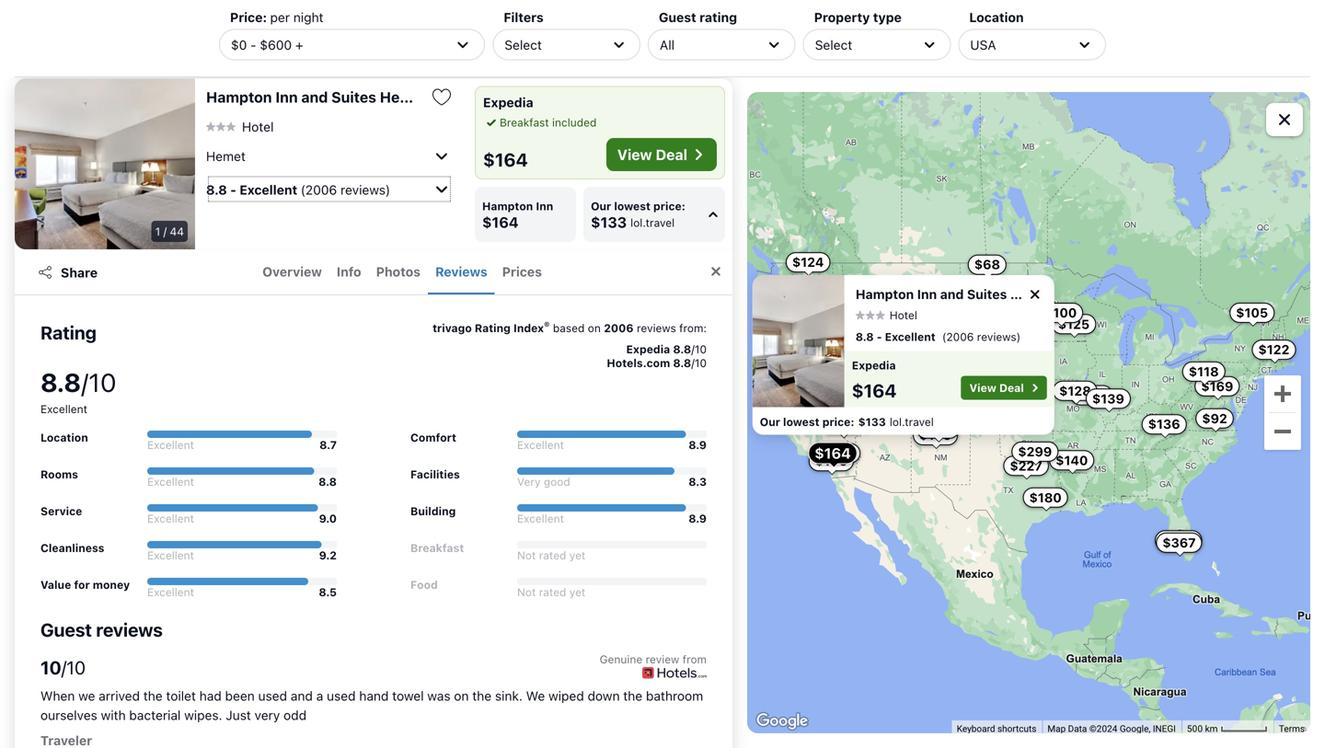 Task type: locate. For each thing, give the bounding box(es) containing it.
$136 button left $92 button
[[1142, 415, 1187, 435]]

1 vertical spatial hotel
[[890, 309, 918, 322]]

was
[[428, 689, 451, 704]]

$107 $110
[[923, 362, 984, 436]]

1 horizontal spatial hampton
[[482, 200, 533, 213]]

not for breakfast
[[517, 549, 536, 562]]

$109
[[938, 375, 970, 390]]

0 vertical spatial trivago
[[624, 38, 660, 51]]

1 yet from the top
[[570, 549, 586, 562]]

2 rating from the left
[[475, 322, 511, 335]]

hampton up $79
[[856, 287, 914, 302]]

2 8.9 from the top
[[689, 512, 707, 525]]

8.8 - excellent (2006 reviews) down hemet button
[[206, 182, 391, 197]]

guest for guest reviews
[[41, 619, 92, 641]]

ca
[[436, 88, 457, 106], [1060, 287, 1079, 302]]

0 vertical spatial price:
[[654, 22, 686, 35]]

$140 button
[[1050, 450, 1095, 471]]

$68
[[975, 257, 1001, 272]]

0 vertical spatial location
[[970, 10, 1024, 25]]

/10 inside 8.8 /10 excellent
[[81, 367, 116, 398]]

on left 2006
[[588, 322, 601, 335]]

a
[[316, 689, 323, 704]]

$100
[[1045, 305, 1077, 320]]

1 horizontal spatial $136
[[1149, 417, 1181, 432]]

cleanliness
[[41, 542, 104, 555]]

0 horizontal spatial inn
[[276, 88, 298, 106]]

0 vertical spatial 8.9
[[689, 439, 707, 452]]

select down filters
[[505, 37, 542, 52]]

1 vertical spatial expedia
[[627, 343, 671, 356]]

wiped
[[549, 689, 584, 704]]

the left sink.
[[473, 689, 492, 704]]

0 horizontal spatial hampton
[[206, 88, 272, 106]]

guest
[[659, 10, 697, 25], [41, 619, 92, 641]]

hotels.com image
[[643, 667, 707, 679]]

0 vertical spatial our lowest price: $133 lol.travel
[[591, 200, 686, 231]]

$136
[[1149, 417, 1181, 432], [920, 428, 952, 443]]

1 vertical spatial view deal
[[970, 382, 1024, 395]]

1 horizontal spatial trivago
[[624, 38, 660, 51]]

our inside our lowest price: $93 trivago book & go
[[591, 22, 612, 35]]

hotel inside button
[[242, 119, 274, 134]]

(2006 up $110 button
[[942, 331, 974, 343]]

our right hampton inn $164
[[591, 200, 612, 213]]

1 horizontal spatial location
[[970, 10, 1024, 25]]

guest up the book
[[659, 10, 697, 25]]

0 vertical spatial hotels.com
[[482, 22, 546, 35]]

the right the down
[[624, 689, 643, 704]]

$367
[[1163, 535, 1196, 550]]

usa
[[971, 37, 997, 52]]

3 the from the left
[[624, 689, 643, 704]]

$107 button
[[916, 419, 960, 439]]

$128
[[1060, 383, 1092, 398]]

rating up 8.8 /10 excellent
[[41, 322, 97, 343]]

1 horizontal spatial ca
[[1060, 287, 1079, 302]]

$136 down $109 button
[[920, 428, 952, 443]]

$110 for $107 $110
[[954, 362, 984, 377]]

1 vertical spatial guest
[[41, 619, 92, 641]]

$118
[[1189, 364, 1220, 379]]

hotel
[[242, 119, 274, 134], [890, 309, 918, 322]]

$0 - $600 +
[[231, 37, 303, 52]]

$136 for $136 'button' to the left
[[920, 428, 952, 443]]

1 vertical spatial view deal button
[[962, 376, 1047, 400]]

2 vertical spatial lowest
[[783, 416, 820, 429]]

1 horizontal spatial rating
[[475, 322, 511, 335]]

when we arrived the toilet had been used and a used hand towel was on the sink. we wiped down the bathroom ourselves with bacterial wipes. just very odd
[[41, 689, 704, 723]]

trivago inside our lowest price: $93 trivago book & go
[[624, 38, 660, 51]]

2 not rated yet from the top
[[517, 586, 586, 599]]

hampton inside hampton inn $164
[[482, 200, 533, 213]]

very good
[[517, 476, 571, 488]]

reviews left from:
[[637, 322, 677, 335]]

- right $0
[[251, 37, 256, 52]]

1 vertical spatial breakfast
[[411, 542, 464, 555]]

inegi
[[1153, 723, 1177, 735]]

- excellent (2098 reviews)
[[230, 4, 390, 19]]

suites
[[332, 88, 377, 106], [967, 287, 1007, 302]]

reviews) right (2098
[[340, 4, 390, 19]]

our left $121 button
[[760, 416, 781, 429]]

1 horizontal spatial deal
[[1000, 382, 1024, 395]]

$133 right hampton inn $164
[[591, 214, 627, 231]]

very
[[517, 476, 541, 488]]

0 horizontal spatial $600
[[260, 37, 292, 52]]

value for money
[[41, 579, 130, 592]]

$136 left $92 button
[[1149, 417, 1181, 432]]

0 horizontal spatial location
[[41, 431, 88, 444]]

$106
[[816, 454, 848, 469]]

hotel up hemet
[[242, 119, 274, 134]]

1 8.9 from the top
[[689, 439, 707, 452]]

hampton inn and suites hemet, ca down $68 "button" at the top right
[[856, 287, 1079, 302]]

0 horizontal spatial reviews
[[96, 619, 163, 641]]

breakfast inside button
[[500, 116, 549, 129]]

inn up prices
[[536, 200, 554, 213]]

trivago down reviews button
[[433, 322, 472, 335]]

1 vertical spatial our lowest price: $133 lol.travel
[[760, 416, 934, 429]]

0 vertical spatial and
[[301, 88, 328, 106]]

lowest for $93
[[614, 22, 651, 35]]

review
[[646, 653, 680, 666]]

2 used from the left
[[327, 689, 356, 704]]

service
[[41, 505, 82, 518]]

0 horizontal spatial view
[[618, 146, 652, 163]]

we
[[526, 689, 545, 704]]

2 horizontal spatial expedia
[[852, 359, 896, 372]]

2 not from the top
[[517, 586, 536, 599]]

0 horizontal spatial (2006
[[301, 182, 337, 197]]

1 vertical spatial $110
[[954, 362, 984, 377]]

0 horizontal spatial $136 button
[[913, 425, 958, 446]]

used up very
[[258, 689, 287, 704]]

yet for breakfast
[[570, 549, 586, 562]]

1 select from the left
[[505, 37, 542, 52]]

1 horizontal spatial hampton inn and suites hemet, ca
[[856, 287, 1079, 302]]

1 vertical spatial hampton
[[482, 200, 533, 213]]

expedia inside 'trivago rating index ® based on 2006 reviews from: expedia 8.8 /10 hotels.com 8.8 /10'
[[627, 343, 671, 356]]

1 horizontal spatial hotel button
[[856, 309, 918, 322]]

2 rated from the top
[[539, 586, 567, 599]]

1 vertical spatial yet
[[570, 586, 586, 599]]

the up bacterial
[[143, 689, 163, 704]]

0 horizontal spatial hotel
[[242, 119, 274, 134]]

$110 inside hotels.com $110
[[482, 35, 516, 53]]

$136 button down $109 button
[[913, 425, 958, 446]]

$110 inside $107 $110
[[954, 362, 984, 377]]

hotel up $79
[[890, 309, 918, 322]]

1 vertical spatial view
[[970, 382, 997, 395]]

hotels.com inside 'trivago rating index ® based on 2006 reviews from: expedia 8.8 /10 hotels.com 8.8 /10'
[[607, 357, 671, 370]]

1 horizontal spatial breakfast
[[500, 116, 549, 129]]

0 vertical spatial ca
[[436, 88, 457, 106]]

0 horizontal spatial rating
[[41, 322, 97, 343]]

0 vertical spatial view
[[618, 146, 652, 163]]

1 horizontal spatial guest
[[659, 10, 697, 25]]

and left a at left bottom
[[291, 689, 313, 704]]

location up usa
[[970, 10, 1024, 25]]

$99 button
[[765, 401, 803, 421]]

our for $133
[[591, 200, 612, 213]]

prices button
[[495, 250, 550, 295]]

guest up 10 /10
[[41, 619, 92, 641]]

hemet, inside button
[[380, 88, 432, 106]]

0 vertical spatial deal
[[656, 146, 688, 163]]

1 vertical spatial deal
[[1000, 382, 1024, 395]]

hotel button up $79
[[856, 309, 918, 322]]

$459 button
[[931, 369, 978, 390]]

0 horizontal spatial view deal
[[618, 146, 688, 163]]

not rated yet for food
[[517, 586, 586, 599]]

value
[[41, 579, 71, 592]]

1 horizontal spatial (2006
[[942, 331, 974, 343]]

0 vertical spatial hemet,
[[380, 88, 432, 106]]

8.8 - excellent (2006 reviews) up $79
[[856, 331, 1021, 343]]

8.8 inside 8.8 /10 excellent
[[41, 367, 81, 398]]

hotel button up hemet
[[206, 119, 274, 135]]

$180
[[1030, 490, 1062, 505]]

0 horizontal spatial hemet,
[[380, 88, 432, 106]]

hampton inn and suites hemet, ca
[[206, 88, 457, 106], [856, 287, 1079, 302]]

hampton up prices
[[482, 200, 533, 213]]

0 vertical spatial rated
[[539, 549, 567, 562]]

2 vertical spatial inn
[[917, 287, 937, 302]]

price: inside our lowest price: $93 trivago book & go
[[654, 22, 686, 35]]

reviews) up $110 button
[[977, 331, 1021, 343]]

2 yet from the top
[[570, 586, 586, 599]]

photos button
[[369, 250, 428, 295]]

$109 $128
[[938, 375, 1092, 398]]

0 horizontal spatial suites
[[332, 88, 377, 106]]

inn up $79
[[917, 287, 937, 302]]

1 vertical spatial (2006
[[942, 331, 974, 343]]

0 vertical spatial breakfast
[[500, 116, 549, 129]]

used right a at left bottom
[[327, 689, 356, 704]]

1 the from the left
[[143, 689, 163, 704]]

map
[[1048, 723, 1066, 735]]

facilities
[[411, 468, 460, 481]]

money
[[93, 579, 130, 592]]

$227 button
[[1004, 456, 1049, 476]]

-
[[230, 4, 236, 19], [251, 37, 256, 52], [230, 182, 236, 197], [877, 331, 882, 343]]

reviews) down hemet button
[[341, 182, 391, 197]]

$110
[[482, 35, 516, 53], [954, 362, 984, 377]]

$105 button
[[1230, 303, 1275, 323]]

- right hampton inn and suites hemet, ca 'image'
[[877, 331, 882, 343]]

price: for $133
[[654, 200, 686, 213]]

0 vertical spatial reviews
[[637, 322, 677, 335]]

expedia up breakfast included button
[[483, 95, 534, 110]]

reviews down money
[[96, 619, 163, 641]]

location up rooms
[[41, 431, 88, 444]]

1 horizontal spatial $110
[[954, 362, 984, 377]]

hampton inn and suites hemet, ca up hemet button
[[206, 88, 457, 106]]

$169
[[1202, 379, 1234, 394]]

select down property
[[815, 37, 853, 52]]

2 vertical spatial reviews)
[[977, 331, 1021, 343]]

0 vertical spatial $110
[[482, 35, 516, 53]]

1 horizontal spatial view deal
[[970, 382, 1024, 395]]

breakfast left included
[[500, 116, 549, 129]]

index
[[514, 322, 544, 335]]

tab list
[[109, 250, 696, 295]]

and
[[301, 88, 328, 106], [941, 287, 964, 302], [291, 689, 313, 704]]

our up $93
[[591, 22, 612, 35]]

8.5
[[319, 586, 337, 599]]

1 horizontal spatial select
[[815, 37, 853, 52]]

0 horizontal spatial used
[[258, 689, 287, 704]]

suites up hemet button
[[332, 88, 377, 106]]

used
[[258, 689, 287, 704], [327, 689, 356, 704]]

good
[[544, 476, 571, 488]]

0 horizontal spatial our lowest price: $133 lol.travel
[[591, 200, 686, 231]]

0 vertical spatial $600
[[260, 37, 292, 52]]

1 vertical spatial 8.9
[[689, 512, 707, 525]]

and up $110 button
[[941, 287, 964, 302]]

0 horizontal spatial expedia
[[483, 95, 534, 110]]

hampton inn and suites hemet, ca, (hemet, usa) image
[[15, 79, 195, 250]]

on inside the when we arrived the toilet had been used and a used hand towel was on the sink. we wiped down the bathroom ourselves with bacterial wipes. just very odd
[[454, 689, 469, 704]]

hampton down $0
[[206, 88, 272, 106]]

0 horizontal spatial guest
[[41, 619, 92, 641]]

hotels.com $110
[[482, 22, 546, 53]]

$118 button
[[1183, 362, 1226, 382]]

food
[[411, 579, 438, 592]]

km
[[1206, 723, 1218, 735]]

8.9 down 8.3
[[689, 512, 707, 525]]

0 horizontal spatial hotel button
[[206, 119, 274, 135]]

towel
[[392, 689, 424, 704]]

$139 button
[[1086, 389, 1131, 409]]

10 /10
[[41, 657, 86, 679]]

hampton inside button
[[206, 88, 272, 106]]

lowest inside our lowest price: $133 lol.travel
[[614, 200, 651, 213]]

0 horizontal spatial $133
[[591, 214, 627, 231]]

1 horizontal spatial inn
[[536, 200, 554, 213]]

$121
[[791, 399, 820, 414]]

®
[[544, 320, 550, 330]]

9.0
[[319, 512, 337, 525]]

2 vertical spatial price:
[[823, 416, 855, 429]]

1 vertical spatial lol.travel
[[890, 416, 934, 429]]

1 not from the top
[[517, 549, 536, 562]]

inn down +
[[276, 88, 298, 106]]

1 horizontal spatial $600
[[1162, 533, 1197, 548]]

0 horizontal spatial breakfast
[[411, 542, 464, 555]]

500 km button
[[1182, 721, 1274, 735]]

2 select from the left
[[815, 37, 853, 52]]

0 vertical spatial lol.travel
[[631, 216, 675, 229]]

lowest inside our lowest price: $93 trivago book & go
[[614, 22, 651, 35]]

1 vertical spatial ca
[[1060, 287, 1079, 302]]

2 vertical spatial and
[[291, 689, 313, 704]]

select
[[505, 37, 542, 52], [815, 37, 853, 52]]

1 vertical spatial not rated yet
[[517, 586, 586, 599]]

lol.travel
[[631, 216, 675, 229], [890, 416, 934, 429]]

2 horizontal spatial inn
[[917, 287, 937, 302]]

suites down $68 "button" at the top right
[[967, 287, 1007, 302]]

$164 inside button
[[815, 445, 852, 462]]

1 rated from the top
[[539, 549, 567, 562]]

(2006 down hemet button
[[301, 182, 337, 197]]

expedia left $79
[[852, 359, 896, 372]]

0 vertical spatial our
[[591, 22, 612, 35]]

$124 button
[[786, 252, 831, 273]]

$164 inside hampton inn $164
[[482, 214, 519, 231]]

0 horizontal spatial on
[[454, 689, 469, 704]]

500 km
[[1188, 723, 1221, 735]]

/10
[[692, 343, 707, 356], [692, 357, 707, 370], [81, 367, 116, 398], [61, 657, 86, 679]]

rating left index
[[475, 322, 511, 335]]

map region
[[748, 92, 1311, 734]]

0 vertical spatial inn
[[276, 88, 298, 106]]

hotels.com
[[482, 22, 546, 35], [607, 357, 671, 370]]

breakfast down building
[[411, 542, 464, 555]]

ourselves
[[41, 708, 97, 723]]

8.8
[[206, 182, 227, 197], [856, 331, 874, 343], [673, 343, 692, 356], [673, 357, 692, 370], [41, 367, 81, 398], [319, 476, 337, 488]]

1 not rated yet from the top
[[517, 549, 586, 562]]

1 vertical spatial our
[[591, 200, 612, 213]]

view deal button
[[607, 138, 717, 171], [962, 376, 1047, 400]]

and down +
[[301, 88, 328, 106]]

share button
[[26, 256, 109, 289]]

trivago rating index ® based on 2006 reviews from: expedia 8.8 /10 hotels.com 8.8 /10
[[433, 320, 707, 370]]

keyboard
[[957, 723, 996, 735]]

$133 up $197 button
[[858, 416, 886, 429]]

expedia down 2006
[[627, 343, 671, 356]]

0 horizontal spatial trivago
[[433, 322, 472, 335]]

and inside the when we arrived the toilet had been used and a used hand towel was on the sink. we wiped down the bathroom ourselves with bacterial wipes. just very odd
[[291, 689, 313, 704]]

0 horizontal spatial $136
[[920, 428, 952, 443]]

1 horizontal spatial used
[[327, 689, 356, 704]]

suites inside button
[[332, 88, 377, 106]]

trivago left all
[[624, 38, 660, 51]]

1 horizontal spatial on
[[588, 322, 601, 335]]

on right the was
[[454, 689, 469, 704]]

1 vertical spatial rated
[[539, 586, 567, 599]]

type
[[874, 10, 902, 25]]

0 horizontal spatial 8.8 - excellent (2006 reviews)
[[206, 182, 391, 197]]

8.9 up 8.3
[[689, 439, 707, 452]]

guest for guest rating
[[659, 10, 697, 25]]

excellent inside 8.8 /10 excellent
[[41, 403, 87, 416]]



Task type: vqa. For each thing, say whether or not it's contained in the screenshot.
2nd "Not" from the bottom
yes



Task type: describe. For each thing, give the bounding box(es) containing it.
1 horizontal spatial view deal button
[[962, 376, 1047, 400]]

rated for food
[[539, 586, 567, 599]]

2 vertical spatial expedia
[[852, 359, 896, 372]]

info
[[337, 264, 362, 279]]

8.8 /10 excellent
[[41, 367, 116, 416]]

wipes.
[[184, 708, 222, 723]]

500
[[1188, 723, 1203, 735]]

$140
[[1056, 453, 1089, 468]]

0 vertical spatial 8.8 - excellent (2006 reviews)
[[206, 182, 391, 197]]

shortcuts
[[998, 723, 1037, 735]]

hand
[[359, 689, 389, 704]]

$125 button
[[1052, 314, 1097, 334]]

1 horizontal spatial $136 button
[[1142, 415, 1187, 435]]

breakfast for breakfast
[[411, 542, 464, 555]]

$93
[[591, 35, 620, 53]]

hotel for topmost hotel button
[[242, 119, 274, 134]]

$172 button
[[784, 397, 828, 417]]

breakfast included button
[[483, 114, 597, 131]]

keyboard shortcuts button
[[957, 723, 1037, 735]]

$92
[[1203, 411, 1228, 426]]

$139
[[1093, 391, 1125, 406]]

not rated yet for breakfast
[[517, 549, 586, 562]]

$600 inside button
[[1162, 533, 1197, 548]]

google,
[[1120, 723, 1151, 735]]

8.9 for building
[[689, 512, 707, 525]]

1 vertical spatial and
[[941, 287, 964, 302]]

hemet button
[[206, 141, 453, 171]]

price:
[[230, 10, 267, 25]]

property
[[815, 10, 870, 25]]

1 used from the left
[[258, 689, 287, 704]]

1 vertical spatial hotel button
[[856, 309, 918, 322]]

$600 button
[[1156, 531, 1203, 551]]

on inside 'trivago rating index ® based on 2006 reviews from: expedia 8.8 /10 hotels.com 8.8 /10'
[[588, 322, 601, 335]]

0 vertical spatial hotel button
[[206, 119, 274, 135]]

1 rating from the left
[[41, 322, 97, 343]]

8.9 for comfort
[[689, 439, 707, 452]]

- up $0
[[230, 4, 236, 19]]

- down hemet
[[230, 182, 236, 197]]

for
[[74, 579, 90, 592]]

lowest for $133
[[614, 200, 651, 213]]

had
[[200, 689, 222, 704]]

photos
[[376, 264, 421, 279]]

breakfast for breakfast included
[[500, 116, 549, 129]]

$227
[[1010, 458, 1043, 473]]

&
[[692, 38, 700, 51]]

0 vertical spatial $133
[[591, 214, 627, 231]]

property type
[[815, 10, 902, 25]]

1 horizontal spatial 8.8 - excellent (2006 reviews)
[[856, 331, 1021, 343]]

trivago inside 'trivago rating index ® based on 2006 reviews from: expedia 8.8 /10 hotels.com 8.8 /10'
[[433, 322, 472, 335]]

guest rating
[[659, 10, 738, 25]]

per
[[270, 10, 290, 25]]

rating inside 'trivago rating index ® based on 2006 reviews from: expedia 8.8 /10 hotels.com 8.8 /10'
[[475, 322, 511, 335]]

1 horizontal spatial lol.travel
[[890, 416, 934, 429]]

$172
[[791, 399, 822, 414]]

0 vertical spatial expedia
[[483, 95, 534, 110]]

arrived
[[99, 689, 140, 704]]

0 vertical spatial reviews)
[[340, 4, 390, 19]]

1 vertical spatial hampton inn and suites hemet, ca
[[856, 287, 1079, 302]]

and inside hampton inn and suites hemet, ca button
[[301, 88, 328, 106]]

rooms
[[41, 468, 78, 481]]

1 horizontal spatial suites
[[967, 287, 1007, 302]]

bathroom
[[646, 689, 704, 704]]

$299
[[1019, 444, 1053, 459]]

included
[[552, 116, 597, 129]]

$68 button
[[968, 255, 1007, 275]]

$164 button
[[809, 442, 858, 465]]

$100 button
[[1039, 303, 1084, 323]]

guest reviews
[[41, 619, 163, 641]]

overview button
[[255, 250, 329, 295]]

10
[[41, 657, 61, 679]]

$110 button
[[947, 359, 990, 380]]

reviews button
[[428, 250, 495, 295]]

just
[[226, 708, 251, 723]]

ca inside button
[[436, 88, 457, 106]]

$190 button
[[924, 370, 969, 390]]

$122 button
[[1253, 340, 1297, 360]]

0 vertical spatial hampton inn and suites hemet, ca
[[206, 88, 457, 106]]

0 vertical spatial view deal
[[618, 146, 688, 163]]

select for filters
[[505, 37, 542, 52]]

building
[[411, 505, 456, 518]]

night
[[294, 10, 324, 25]]

0 horizontal spatial hotels.com
[[482, 22, 546, 35]]

reviews inside 'trivago rating index ® based on 2006 reviews from: expedia 8.8 /10 hotels.com 8.8 /10'
[[637, 322, 677, 335]]

$180 button
[[1023, 488, 1069, 508]]

1 horizontal spatial view
[[970, 382, 997, 395]]

2 the from the left
[[473, 689, 492, 704]]

$106 button
[[809, 451, 854, 472]]

$125
[[1059, 317, 1090, 332]]

when
[[41, 689, 75, 704]]

$299 button
[[1012, 442, 1059, 462]]

holiday inn express & suites sterling, (sterling, usa) image
[[15, 0, 195, 71]]

based
[[553, 322, 585, 335]]

google image
[[752, 710, 813, 734]]

1 vertical spatial reviews
[[96, 619, 163, 641]]

1 horizontal spatial $133
[[858, 416, 886, 429]]

2 horizontal spatial hampton
[[856, 287, 914, 302]]

been
[[225, 689, 255, 704]]

hemet
[[206, 148, 246, 164]]

8.3
[[689, 476, 707, 488]]

$136 for $136 'button' to the right
[[1149, 417, 1181, 432]]

hampton inn and suites hemet, ca image
[[753, 275, 845, 407]]

price: for $93
[[654, 22, 686, 35]]

our for $93
[[591, 22, 612, 35]]

$109 button
[[932, 373, 977, 393]]

data
[[1069, 723, 1088, 735]]

0 horizontal spatial deal
[[656, 146, 688, 163]]

rated for breakfast
[[539, 549, 567, 562]]

0 vertical spatial (2006
[[301, 182, 337, 197]]

odd
[[284, 708, 307, 723]]

$190
[[930, 372, 963, 387]]

down
[[588, 689, 620, 704]]

close image
[[1027, 286, 1044, 303]]

1 vertical spatial reviews)
[[341, 182, 391, 197]]

from:
[[680, 322, 707, 335]]

2 vertical spatial our
[[760, 416, 781, 429]]

0 horizontal spatial lol.travel
[[631, 216, 675, 229]]

9.2
[[319, 549, 337, 562]]

1 vertical spatial hemet,
[[1011, 287, 1057, 302]]

1 horizontal spatial our lowest price: $133 lol.travel
[[760, 416, 934, 429]]

$79 button
[[891, 347, 928, 367]]

book
[[663, 38, 689, 51]]

inn inside hampton inn $164
[[536, 200, 554, 213]]

from
[[683, 653, 707, 666]]

inn inside hampton inn and suites hemet, ca button
[[276, 88, 298, 106]]

hampton inn and suites hemet, ca button
[[206, 88, 457, 106]]

overview
[[263, 264, 322, 279]]

yet for food
[[570, 586, 586, 599]]

not for food
[[517, 586, 536, 599]]

0 horizontal spatial view deal button
[[607, 138, 717, 171]]

+
[[295, 37, 303, 52]]

tab list containing overview
[[109, 250, 696, 295]]

$0
[[231, 37, 247, 52]]

select for property type
[[815, 37, 853, 52]]

$121 button
[[784, 397, 827, 417]]

hampton inn $164
[[482, 200, 554, 231]]

breakfast included
[[500, 116, 597, 129]]

hotel for bottom hotel button
[[890, 309, 918, 322]]

prices
[[502, 264, 542, 279]]

1 vertical spatial location
[[41, 431, 88, 444]]

$110 for hotels.com $110
[[482, 35, 516, 53]]

terms link
[[1280, 723, 1306, 735]]

price: per night
[[230, 10, 324, 25]]

(2098
[[300, 4, 337, 19]]



